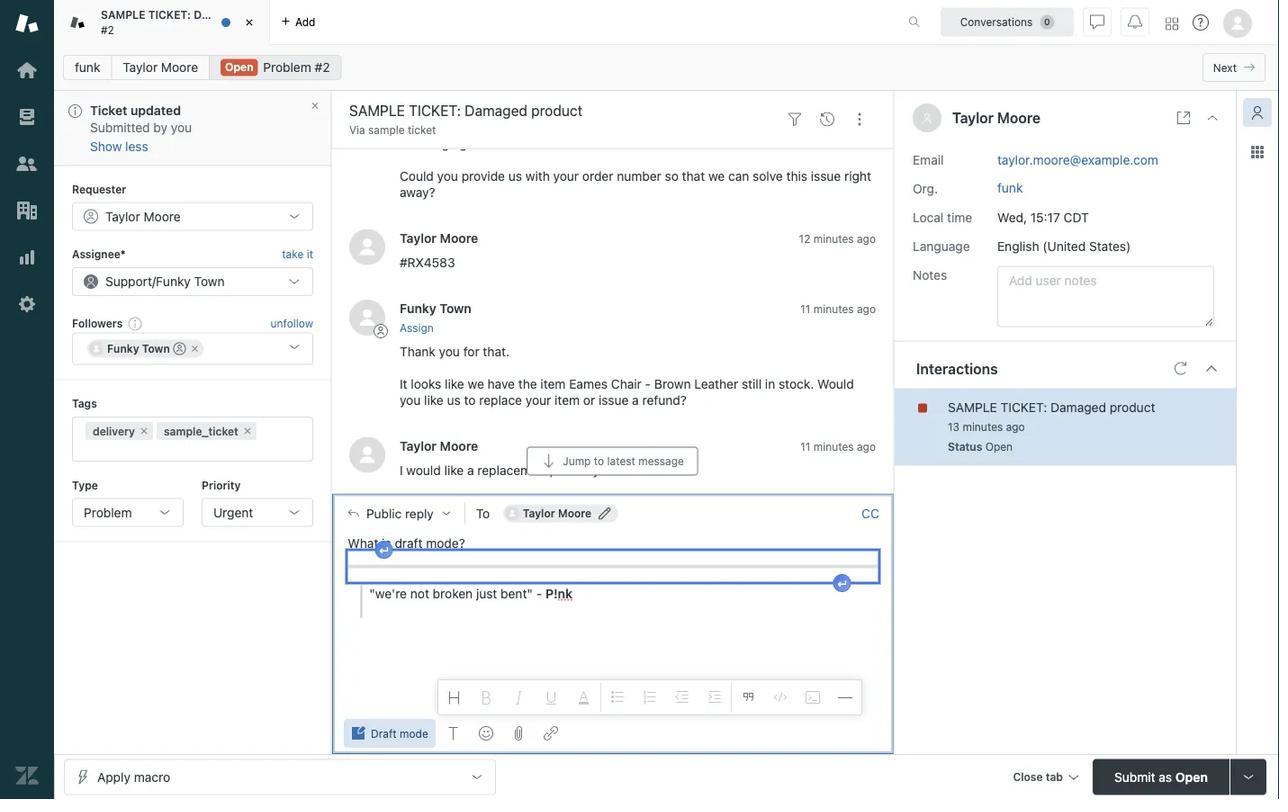 Task type: describe. For each thing, give the bounding box(es) containing it.
replacement,
[[478, 464, 554, 478]]

damaged for sample ticket: damaged product #2
[[194, 9, 244, 21]]

11 minutes ago text field
[[801, 441, 876, 453]]

thank you for that.
[[400, 344, 510, 359]]

alert containing ticket updated
[[54, 91, 331, 166]]

ticket updated submitted by you show less
[[90, 103, 192, 153]]

edit user image
[[599, 507, 612, 520]]

mode?
[[426, 536, 465, 551]]

admin image
[[15, 293, 39, 316]]

take it
[[282, 248, 313, 261]]

zendesk support image
[[15, 12, 39, 35]]

submitted
[[90, 120, 150, 135]]

jump
[[563, 455, 591, 468]]

attention.
[[533, 137, 588, 151]]

jump to latest message button
[[527, 447, 699, 476]]

sample for sample ticket: damaged product #2
[[101, 9, 145, 21]]

conversations button
[[941, 8, 1074, 36]]

assignee* element
[[72, 268, 313, 296]]

taylor up would
[[400, 439, 437, 454]]

1 vertical spatial close image
[[1206, 111, 1220, 125]]

avatar image for #rx4583
[[349, 230, 385, 266]]

sorry
[[498, 120, 528, 135]]

problem for problem #2
[[263, 60, 311, 75]]

problem #2
[[263, 60, 330, 75]]

as
[[1159, 770, 1173, 785]]

like inside eames chair - brown leather still in stock. would you like us to replace your item or issue a refund?
[[424, 393, 444, 408]]

taylor moore up #rx4583
[[400, 231, 478, 246]]

avatar image for i would like a replacement, thank you.
[[349, 438, 385, 474]]

minutes for thank you for that.
[[814, 304, 854, 316]]

like for looks
[[445, 377, 464, 392]]

moore inside 'requester' element
[[144, 209, 181, 224]]

user is an agent image
[[174, 343, 186, 355]]

"we're not broken just bent" - p!nk
[[370, 586, 573, 601]]

language
[[913, 239, 970, 254]]

Add user notes text field
[[998, 266, 1215, 327]]

to inside button
[[594, 455, 604, 468]]

code span (ctrl shift 5) image
[[773, 691, 788, 705]]

ticket: for sample ticket: damaged product #2
[[148, 9, 191, 21]]

you left received
[[602, 120, 623, 135]]

funk link inside secondary element
[[63, 55, 112, 80]]

headings image
[[447, 691, 462, 705]]

view more details image
[[1177, 111, 1191, 125]]

a inside hi taylor, we are sorry to hear that you received a damaged product. thank you for bringing this to our attention.
[[680, 120, 687, 135]]

format text image
[[446, 727, 461, 741]]

can
[[729, 169, 750, 184]]

taylor moore inside 'requester' element
[[105, 209, 181, 224]]

in
[[765, 377, 776, 392]]

jump to latest message
[[563, 455, 684, 468]]

close
[[1013, 771, 1043, 784]]

message
[[639, 455, 684, 468]]

cc
[[862, 506, 880, 521]]

your inside could you provide us with your order number so that we can solve this issue right away?
[[553, 169, 579, 184]]

sample_ticket
[[164, 425, 238, 438]]

"we're
[[370, 586, 407, 601]]

this inside could you provide us with your order number so that we can solve this issue right away?
[[787, 169, 808, 184]]

close tab
[[1013, 771, 1064, 784]]

#rx4583
[[400, 256, 455, 271]]

filter image
[[788, 112, 802, 127]]

funky town
[[107, 343, 170, 355]]

solve
[[753, 169, 783, 184]]

like for would
[[444, 464, 464, 478]]

taylor,
[[415, 120, 453, 135]]

problem for problem
[[84, 505, 132, 520]]

reply
[[405, 506, 434, 521]]

bulleted list (cmd shift 8) image
[[610, 691, 625, 705]]

/
[[152, 274, 156, 289]]

interactions
[[917, 360, 998, 377]]

that inside could you provide us with your order number so that we can solve this issue right away?
[[682, 169, 705, 184]]

broken
[[433, 586, 473, 601]]

by
[[153, 120, 168, 135]]

insert paragraph before block image
[[379, 547, 388, 555]]

insert emojis image
[[479, 727, 493, 741]]

moore left edit user image
[[558, 507, 592, 520]]

decrease indent (cmd [) image
[[675, 691, 690, 705]]

sample ticket: damaged product 13 minutes ago status open
[[948, 400, 1156, 453]]

cdt
[[1064, 210, 1089, 225]]

assign button
[[400, 320, 434, 337]]

looks
[[411, 377, 442, 392]]

draft
[[395, 536, 423, 551]]

updated
[[131, 103, 181, 118]]

funk inside secondary element
[[75, 60, 100, 75]]

minutes inside sample ticket: damaged product 13 minutes ago status open
[[963, 421, 1003, 434]]

would
[[406, 464, 441, 478]]

close ticket collision notification image
[[310, 100, 321, 111]]

underline (cmd u) image
[[545, 691, 559, 705]]

funky town assign
[[400, 302, 472, 335]]

close tab button
[[1005, 760, 1086, 798]]

assign
[[400, 322, 434, 335]]

user image
[[922, 113, 933, 123]]

tab containing sample ticket: damaged product
[[54, 0, 289, 45]]

get started image
[[15, 59, 39, 82]]

remove image inside funky town option
[[190, 344, 201, 354]]

that.
[[483, 344, 510, 359]]

taylor inside secondary element
[[123, 60, 158, 75]]

still
[[742, 377, 762, 392]]

moore up would
[[440, 439, 478, 454]]

0 horizontal spatial thank
[[400, 344, 436, 359]]

provide
[[462, 169, 505, 184]]

you right events icon at the right top of page
[[840, 120, 861, 135]]

0 vertical spatial taylor moore link
[[111, 55, 210, 80]]

#2 inside secondary element
[[315, 60, 330, 75]]

sample for sample ticket: damaged product 13 minutes ago status open
[[948, 400, 998, 415]]

via
[[349, 124, 365, 136]]

this inside hi taylor, we are sorry to hear that you received a damaged product. thank you for bringing this to our attention.
[[471, 137, 492, 151]]

0 vertical spatial item
[[541, 377, 566, 392]]

moore up #rx4583
[[440, 231, 478, 246]]

12 minutes ago text field
[[799, 233, 876, 245]]

product.
[[748, 120, 797, 135]]

damaged for sample ticket: damaged product 13 minutes ago status open
[[1051, 400, 1107, 415]]

ago inside sample ticket: damaged product 13 minutes ago status open
[[1006, 421, 1025, 434]]

less
[[125, 139, 148, 153]]

could
[[400, 169, 434, 184]]

town inside assignee* element
[[194, 274, 225, 289]]

so
[[665, 169, 679, 184]]

english (united states)
[[998, 239, 1131, 254]]

button displays agent's chat status as invisible. image
[[1091, 15, 1105, 29]]

quote (cmd shift 9) image
[[741, 691, 755, 705]]

that inside hi taylor, we are sorry to hear that you received a damaged product. thank you for bringing this to our attention.
[[576, 120, 599, 135]]

you.
[[593, 464, 618, 478]]

taylor moore link for #rx4583
[[400, 231, 478, 246]]

11 for thank you for that.
[[801, 304, 811, 316]]

12 minutes ago
[[799, 233, 876, 245]]

customers image
[[15, 152, 39, 176]]

secondary element
[[54, 50, 1280, 86]]

it
[[400, 377, 408, 392]]

would
[[818, 377, 854, 392]]

order
[[583, 169, 614, 184]]

add attachment image
[[511, 727, 526, 741]]

taylor inside 'requester' element
[[105, 209, 140, 224]]

2 vertical spatial we
[[468, 377, 484, 392]]

us inside eames chair - brown leather still in stock. would you like us to replace your item or issue a refund?
[[447, 393, 461, 408]]

funky for funky town assign
[[400, 302, 437, 317]]

main element
[[0, 0, 54, 800]]

ago for i would like a replacement, thank you.
[[857, 441, 876, 453]]

taylor right taylor.moore@example.com icon
[[523, 507, 555, 520]]

funky inside assignee* element
[[156, 274, 191, 289]]

events image
[[820, 112, 835, 127]]

ago for #rx4583
[[857, 233, 876, 245]]

sample
[[368, 124, 405, 136]]

submit as open
[[1115, 770, 1208, 785]]

eames chair - brown leather still in stock. would you like us to replace your item or issue a refund?
[[400, 377, 854, 408]]

the
[[519, 377, 537, 392]]

refund?
[[643, 393, 687, 408]]

customer context image
[[1251, 105, 1265, 120]]

(united
[[1043, 239, 1086, 254]]

ago for thank you for that.
[[857, 304, 876, 316]]

take
[[282, 248, 304, 261]]

time
[[947, 210, 973, 225]]

11 minutes ago for thank you for that.
[[801, 304, 876, 316]]

we inside hi taylor, we are sorry to hear that you received a damaged product. thank you for bringing this to our attention.
[[457, 120, 473, 135]]

minutes for #rx4583
[[814, 233, 854, 245]]

info on adding followers image
[[128, 316, 143, 331]]

what is draft mode?
[[348, 536, 465, 551]]

i
[[400, 464, 403, 478]]

requester element
[[72, 202, 313, 231]]



Task type: locate. For each thing, give the bounding box(es) containing it.
this right "solve"
[[787, 169, 808, 184]]

a inside eames chair - brown leather still in stock. would you like us to replace your item or issue a refund?
[[632, 393, 639, 408]]

1 vertical spatial issue
[[599, 393, 629, 408]]

damaged inside sample ticket: damaged product 13 minutes ago status open
[[1051, 400, 1107, 415]]

1 vertical spatial your
[[526, 393, 551, 408]]

organizations image
[[15, 199, 39, 222]]

a down chair
[[632, 393, 639, 408]]

product
[[247, 9, 289, 21], [1110, 400, 1156, 415]]

close image right view more details image
[[1206, 111, 1220, 125]]

damaged
[[194, 9, 244, 21], [1051, 400, 1107, 415]]

0 vertical spatial funky
[[156, 274, 191, 289]]

are
[[476, 120, 495, 135]]

states)
[[1090, 239, 1131, 254]]

problem inside secondary element
[[263, 60, 311, 75]]

received
[[627, 120, 676, 135]]

to down it looks like we have the item
[[464, 393, 476, 408]]

0 vertical spatial sample
[[101, 9, 145, 21]]

remove image right delivery
[[139, 426, 149, 437]]

0 horizontal spatial sample
[[101, 9, 145, 21]]

2 vertical spatial open
[[1176, 770, 1208, 785]]

tags
[[72, 398, 97, 410]]

taylor moore up would
[[400, 439, 478, 454]]

2 horizontal spatial open
[[1176, 770, 1208, 785]]

draft
[[371, 728, 397, 740]]

taylor up updated
[[123, 60, 158, 75]]

0 vertical spatial -
[[645, 377, 651, 392]]

just
[[476, 586, 497, 601]]

problem down add "dropdown button"
[[263, 60, 311, 75]]

you inside could you provide us with your order number so that we can solve this issue right away?
[[437, 169, 458, 184]]

us left 'with'
[[509, 169, 522, 184]]

1 horizontal spatial issue
[[811, 169, 841, 184]]

public reply
[[367, 506, 434, 521]]

apply macro
[[97, 770, 170, 785]]

zendesk image
[[15, 765, 39, 788]]

ticket: inside sample ticket: damaged product #2
[[148, 9, 191, 21]]

ticket
[[408, 124, 436, 136]]

add link (cmd k) image
[[544, 727, 558, 741]]

2 vertical spatial funky
[[107, 343, 139, 355]]

ago down 12 minutes ago text field
[[857, 304, 876, 316]]

minutes down the would
[[814, 441, 854, 453]]

0 vertical spatial thank
[[800, 120, 836, 135]]

thank inside hi taylor, we are sorry to hear that you received a damaged product. thank you for bringing this to our attention.
[[800, 120, 836, 135]]

damaged inside sample ticket: damaged product #2
[[194, 9, 244, 21]]

you down it
[[400, 393, 421, 408]]

2 vertical spatial avatar image
[[349, 438, 385, 474]]

11 minutes ago down the would
[[801, 441, 876, 453]]

1 horizontal spatial #2
[[315, 60, 330, 75]]

that right 'so'
[[682, 169, 705, 184]]

insert paragraph after block image
[[838, 581, 847, 588]]

1 vertical spatial funky
[[400, 302, 437, 317]]

to right jump
[[594, 455, 604, 468]]

#2 right zendesk support icon
[[101, 23, 114, 36]]

problem button
[[72, 498, 184, 527]]

0 vertical spatial product
[[247, 9, 289, 21]]

bold (cmd b) image
[[480, 691, 494, 705]]

1 horizontal spatial damaged
[[1051, 400, 1107, 415]]

town for funky town assign
[[440, 302, 472, 317]]

0 vertical spatial this
[[471, 137, 492, 151]]

funky right support
[[156, 274, 191, 289]]

avatar image right it
[[349, 230, 385, 266]]

- inside public reply composer draft mode text field
[[536, 586, 542, 601]]

like right would
[[444, 464, 464, 478]]

taylor moore link up would
[[400, 439, 478, 454]]

1 vertical spatial item
[[555, 393, 580, 408]]

1 11 from the top
[[801, 304, 811, 316]]

us down it looks like we have the item
[[447, 393, 461, 408]]

ticket: for sample ticket: damaged product 13 minutes ago status open
[[1001, 400, 1048, 415]]

open down 13 minutes ago text box
[[986, 441, 1013, 453]]

0 vertical spatial that
[[576, 120, 599, 135]]

taylor moore link up updated
[[111, 55, 210, 80]]

for left that.
[[464, 344, 480, 359]]

wed, 15:17 cdt
[[998, 210, 1089, 225]]

conversationlabel log
[[331, 62, 894, 494]]

your inside eames chair - brown leather still in stock. would you like us to replace your item or issue a refund?
[[526, 393, 551, 408]]

1 vertical spatial a
[[632, 393, 639, 408]]

0 horizontal spatial close image
[[240, 14, 258, 32]]

you
[[171, 120, 192, 135], [602, 120, 623, 135], [840, 120, 861, 135], [437, 169, 458, 184], [439, 344, 460, 359], [400, 393, 421, 408]]

moore inside secondary element
[[161, 60, 198, 75]]

1 horizontal spatial problem
[[263, 60, 311, 75]]

problem down type
[[84, 505, 132, 520]]

unfollow button
[[271, 315, 313, 332]]

not
[[410, 586, 429, 601]]

alert
[[54, 91, 331, 166]]

funky up assign
[[400, 302, 437, 317]]

0 vertical spatial 11 minutes ago
[[801, 304, 876, 316]]

open left problem #2
[[225, 61, 253, 73]]

next button
[[1203, 53, 1266, 82]]

italic (cmd i) image
[[512, 691, 527, 705]]

we left have
[[468, 377, 484, 392]]

1 vertical spatial funk link
[[998, 180, 1023, 195]]

could you provide us with your order number so that we can solve this issue right away?
[[400, 169, 872, 200]]

funky town option
[[87, 340, 204, 358]]

taylor.moore@example.com
[[998, 152, 1159, 167]]

ticket: inside sample ticket: damaged product 13 minutes ago status open
[[1001, 400, 1048, 415]]

#2 up "close ticket collision notification" image on the left top of the page
[[315, 60, 330, 75]]

avatar image left the i
[[349, 438, 385, 474]]

taylor right user image
[[953, 109, 994, 127]]

chair
[[611, 377, 642, 392]]

1 vertical spatial funk
[[998, 180, 1023, 195]]

problem
[[263, 60, 311, 75], [84, 505, 132, 520]]

to inside eames chair - brown leather still in stock. would you like us to replace your item or issue a refund?
[[464, 393, 476, 408]]

away?
[[400, 185, 435, 200]]

0 vertical spatial close image
[[240, 14, 258, 32]]

open
[[225, 61, 253, 73], [986, 441, 1013, 453], [1176, 770, 1208, 785]]

you inside the ticket updated submitted by you show less
[[171, 120, 192, 135]]

3 avatar image from the top
[[349, 438, 385, 474]]

1 vertical spatial product
[[1110, 400, 1156, 415]]

1 vertical spatial remove image
[[139, 426, 149, 437]]

we left 'are' at the top left of page
[[457, 120, 473, 135]]

0 vertical spatial #2
[[101, 23, 114, 36]]

1 vertical spatial sample
[[948, 400, 998, 415]]

taylor up #rx4583
[[400, 231, 437, 246]]

13 minutes ago text field
[[948, 421, 1025, 434]]

minutes up status
[[963, 421, 1003, 434]]

wed,
[[998, 210, 1028, 225]]

1 horizontal spatial funk link
[[998, 180, 1023, 195]]

- left p!nk at the bottom of page
[[536, 586, 542, 601]]

for down the hi
[[400, 137, 416, 151]]

p!nk
[[546, 586, 573, 601]]

item
[[541, 377, 566, 392], [555, 393, 580, 408]]

we
[[457, 120, 473, 135], [709, 169, 725, 184], [468, 377, 484, 392]]

sample inside sample ticket: damaged product #2
[[101, 9, 145, 21]]

product inside sample ticket: damaged product #2
[[247, 9, 289, 21]]

reporting image
[[15, 246, 39, 269]]

1 vertical spatial 11 minutes ago
[[801, 441, 876, 453]]

0 horizontal spatial funk
[[75, 60, 100, 75]]

1 horizontal spatial -
[[645, 377, 651, 392]]

taylor moore right taylor.moore@example.com icon
[[523, 507, 592, 520]]

sample ticket: damaged product #2
[[101, 9, 289, 36]]

we left can
[[709, 169, 725, 184]]

issue down chair
[[599, 393, 629, 408]]

0 horizontal spatial #2
[[101, 23, 114, 36]]

horizontal rule (cmd shift l) image
[[838, 691, 853, 705]]

moore up the "taylor.moore@example.com"
[[998, 109, 1041, 127]]

close image inside tabs tab list
[[240, 14, 258, 32]]

0 horizontal spatial for
[[400, 137, 416, 151]]

0 vertical spatial us
[[509, 169, 522, 184]]

ticket actions image
[[853, 112, 867, 127]]

0 vertical spatial like
[[445, 377, 464, 392]]

town inside funky town assign
[[440, 302, 472, 317]]

you right by
[[171, 120, 192, 135]]

you down funky town assign
[[439, 344, 460, 359]]

1 horizontal spatial funky
[[156, 274, 191, 289]]

we inside could you provide us with your order number so that we can solve this issue right away?
[[709, 169, 725, 184]]

1 horizontal spatial funk
[[998, 180, 1023, 195]]

#2 inside sample ticket: damaged product #2
[[101, 23, 114, 36]]

1 vertical spatial damaged
[[1051, 400, 1107, 415]]

1 horizontal spatial thank
[[800, 120, 836, 135]]

ago right 12
[[857, 233, 876, 245]]

0 vertical spatial ticket:
[[148, 9, 191, 21]]

funk link up wed,
[[998, 180, 1023, 195]]

your down the
[[526, 393, 551, 408]]

0 horizontal spatial issue
[[599, 393, 629, 408]]

displays possible ticket submission types image
[[1242, 770, 1256, 785]]

you inside eames chair - brown leather still in stock. would you like us to replace your item or issue a refund?
[[400, 393, 421, 408]]

funky for funky town
[[107, 343, 139, 355]]

taylor moore link for i would like a replacement, thank you.
[[400, 439, 478, 454]]

funky town link
[[400, 302, 472, 317]]

- inside eames chair - brown leather still in stock. would you like us to replace your item or issue a refund?
[[645, 377, 651, 392]]

to left 'our'
[[495, 137, 507, 151]]

taylor moore inside secondary element
[[123, 60, 198, 75]]

issue
[[811, 169, 841, 184], [599, 393, 629, 408]]

1 vertical spatial 11
[[801, 441, 811, 453]]

town left user is an agent image
[[142, 343, 170, 355]]

1 horizontal spatial us
[[509, 169, 522, 184]]

close image left add "dropdown button"
[[240, 14, 258, 32]]

issue left right
[[811, 169, 841, 184]]

i would like a replacement, thank you.
[[400, 464, 618, 478]]

thank down assign button on the left top
[[400, 344, 436, 359]]

hear
[[547, 120, 573, 135]]

support / funky town
[[105, 274, 225, 289]]

to
[[532, 120, 543, 135], [495, 137, 507, 151], [464, 393, 476, 408], [594, 455, 604, 468]]

thank
[[800, 120, 836, 135], [400, 344, 436, 359]]

1 vertical spatial open
[[986, 441, 1013, 453]]

11 minutes ago text field
[[801, 304, 876, 316]]

0 vertical spatial town
[[194, 274, 225, 289]]

you right could
[[437, 169, 458, 184]]

0 vertical spatial 11
[[801, 304, 811, 316]]

leather
[[695, 377, 739, 392]]

macro
[[134, 770, 170, 785]]

1 vertical spatial problem
[[84, 505, 132, 520]]

0 horizontal spatial us
[[447, 393, 461, 408]]

0 vertical spatial damaged
[[194, 9, 244, 21]]

0 horizontal spatial ticket:
[[148, 9, 191, 21]]

12
[[799, 233, 811, 245]]

taylor moore link up #rx4583
[[400, 231, 478, 246]]

1 avatar image from the top
[[349, 230, 385, 266]]

is
[[382, 536, 391, 551]]

tabs tab list
[[54, 0, 890, 45]]

to left hear
[[532, 120, 543, 135]]

funk up ticket
[[75, 60, 100, 75]]

1 horizontal spatial town
[[194, 274, 225, 289]]

your right 'with'
[[553, 169, 579, 184]]

to
[[476, 506, 490, 521]]

a left replacement,
[[467, 464, 474, 478]]

1 vertical spatial like
[[424, 393, 444, 408]]

type
[[72, 479, 98, 492]]

2 11 minutes ago from the top
[[801, 441, 876, 453]]

like down looks
[[424, 393, 444, 408]]

have
[[488, 377, 515, 392]]

taylor moore
[[123, 60, 198, 75], [953, 109, 1041, 127], [105, 209, 181, 224], [400, 231, 478, 246], [400, 439, 478, 454], [523, 507, 592, 520]]

0 horizontal spatial damaged
[[194, 9, 244, 21]]

minutes
[[814, 233, 854, 245], [814, 304, 854, 316], [963, 421, 1003, 434], [814, 441, 854, 453]]

0 horizontal spatial your
[[526, 393, 551, 408]]

open right as
[[1176, 770, 1208, 785]]

replace
[[479, 393, 522, 408]]

0 horizontal spatial remove image
[[139, 426, 149, 437]]

apply
[[97, 770, 131, 785]]

town for funky town
[[142, 343, 170, 355]]

11 minutes ago for i would like a replacement, thank you.
[[801, 441, 876, 453]]

get help image
[[1193, 14, 1209, 31]]

hi taylor, we are sorry to hear that you received a damaged product. thank you for bringing this to our attention.
[[400, 120, 861, 151]]

Public reply composer Draft mode text field
[[340, 533, 886, 622]]

code block (ctrl shift 6) image
[[806, 691, 820, 705]]

Subject field
[[346, 100, 775, 122]]

1 vertical spatial avatar image
[[349, 300, 385, 336]]

submit
[[1115, 770, 1156, 785]]

2 avatar image from the top
[[349, 300, 385, 336]]

notifications image
[[1128, 15, 1143, 29]]

0 horizontal spatial problem
[[84, 505, 132, 520]]

cc button
[[862, 506, 880, 522]]

draft mode button
[[344, 720, 436, 748]]

product inside sample ticket: damaged product 13 minutes ago status open
[[1110, 400, 1156, 415]]

2 horizontal spatial town
[[440, 302, 472, 317]]

delivery
[[93, 425, 135, 438]]

avatar image
[[349, 230, 385, 266], [349, 300, 385, 336], [349, 438, 385, 474]]

tab
[[54, 0, 289, 45]]

issue inside eames chair - brown leather still in stock. would you like us to replace your item or issue a refund?
[[599, 393, 629, 408]]

1 vertical spatial we
[[709, 169, 725, 184]]

0 horizontal spatial open
[[225, 61, 253, 73]]

funky inside funky town assign
[[400, 302, 437, 317]]

0 horizontal spatial -
[[536, 586, 542, 601]]

minutes down 12 minutes ago text field
[[814, 304, 854, 316]]

next
[[1214, 61, 1237, 74]]

problem inside popup button
[[84, 505, 132, 520]]

local time
[[913, 210, 973, 225]]

like
[[445, 377, 464, 392], [424, 393, 444, 408], [444, 464, 464, 478]]

1 horizontal spatial open
[[986, 441, 1013, 453]]

notes
[[913, 268, 948, 282]]

1 vertical spatial town
[[440, 302, 472, 317]]

open inside sample ticket: damaged product 13 minutes ago status open
[[986, 441, 1013, 453]]

ticket:
[[148, 9, 191, 21], [1001, 400, 1048, 415]]

1 vertical spatial ticket:
[[1001, 400, 1048, 415]]

funky right funkytownclown1@gmail.com image
[[107, 343, 139, 355]]

0 vertical spatial funk link
[[63, 55, 112, 80]]

1 horizontal spatial that
[[682, 169, 705, 184]]

a right received
[[680, 120, 687, 135]]

item inside eames chair - brown leather still in stock. would you like us to replace your item or issue a refund?
[[555, 393, 580, 408]]

followers element
[[72, 333, 313, 365]]

0 vertical spatial remove image
[[190, 344, 201, 354]]

0 horizontal spatial a
[[467, 464, 474, 478]]

urgent
[[213, 505, 253, 520]]

funkytownclown1@gmail.com image
[[89, 342, 104, 356]]

1 vertical spatial #2
[[315, 60, 330, 75]]

2 horizontal spatial funky
[[400, 302, 437, 317]]

funky inside option
[[107, 343, 139, 355]]

item left or
[[555, 393, 580, 408]]

2 vertical spatial town
[[142, 343, 170, 355]]

1 horizontal spatial ticket:
[[1001, 400, 1048, 415]]

this down 'are' at the top left of page
[[471, 137, 492, 151]]

0 vertical spatial issue
[[811, 169, 841, 184]]

1 vertical spatial for
[[464, 344, 480, 359]]

close image
[[240, 14, 258, 32], [1206, 111, 1220, 125]]

status
[[948, 441, 983, 453]]

add button
[[270, 0, 326, 44]]

item right the
[[541, 377, 566, 392]]

1 11 minutes ago from the top
[[801, 304, 876, 316]]

0 vertical spatial we
[[457, 120, 473, 135]]

0 vertical spatial open
[[225, 61, 253, 73]]

draft mode
[[371, 728, 428, 740]]

like right looks
[[445, 377, 464, 392]]

0 horizontal spatial this
[[471, 137, 492, 151]]

taylor moore down requester
[[105, 209, 181, 224]]

2 vertical spatial like
[[444, 464, 464, 478]]

or
[[583, 393, 595, 408]]

1 vertical spatial taylor moore link
[[400, 231, 478, 246]]

conversations
[[961, 16, 1033, 28]]

apps image
[[1251, 145, 1265, 159]]

11 down 12
[[801, 304, 811, 316]]

ago up "cc"
[[857, 441, 876, 453]]

a
[[680, 120, 687, 135], [632, 393, 639, 408], [467, 464, 474, 478]]

show
[[90, 139, 122, 153]]

taylor.moore@example.com image
[[505, 506, 519, 521]]

tab
[[1046, 771, 1064, 784]]

take it button
[[282, 246, 313, 264]]

minutes right 12
[[814, 233, 854, 245]]

1 horizontal spatial your
[[553, 169, 579, 184]]

1 horizontal spatial a
[[632, 393, 639, 408]]

with
[[526, 169, 550, 184]]

1 horizontal spatial for
[[464, 344, 480, 359]]

taylor moore right user image
[[953, 109, 1041, 127]]

local
[[913, 210, 944, 225]]

avatar image left assign button on the left top
[[349, 300, 385, 336]]

for
[[400, 137, 416, 151], [464, 344, 480, 359]]

remove image
[[242, 426, 253, 437]]

moore up support / funky town
[[144, 209, 181, 224]]

org.
[[913, 181, 938, 196]]

funk
[[75, 60, 100, 75], [998, 180, 1023, 195]]

funk link up ticket
[[63, 55, 112, 80]]

priority
[[202, 479, 241, 492]]

11 minutes ago down 12 minutes ago text field
[[801, 304, 876, 316]]

town
[[194, 274, 225, 289], [440, 302, 472, 317], [142, 343, 170, 355]]

town inside option
[[142, 343, 170, 355]]

numbered list (cmd shift 7) image
[[643, 691, 657, 705]]

funk up wed,
[[998, 180, 1023, 195]]

2 horizontal spatial a
[[680, 120, 687, 135]]

views image
[[15, 105, 39, 129]]

0 vertical spatial your
[[553, 169, 579, 184]]

product for sample ticket: damaged product #2
[[247, 9, 289, 21]]

for inside hi taylor, we are sorry to hear that you received a damaged product. thank you for bringing this to our attention.
[[400, 137, 416, 151]]

1 horizontal spatial product
[[1110, 400, 1156, 415]]

zendesk products image
[[1166, 18, 1179, 30]]

town up thank you for that.
[[440, 302, 472, 317]]

town right /
[[194, 274, 225, 289]]

11 for i would like a replacement, thank you.
[[801, 441, 811, 453]]

- right chair
[[645, 377, 651, 392]]

remove image
[[190, 344, 201, 354], [139, 426, 149, 437]]

0 vertical spatial avatar image
[[349, 230, 385, 266]]

taylor moore link
[[111, 55, 210, 80], [400, 231, 478, 246], [400, 439, 478, 454]]

1 horizontal spatial close image
[[1206, 111, 1220, 125]]

open inside secondary element
[[225, 61, 253, 73]]

mode
[[400, 728, 428, 740]]

1 vertical spatial that
[[682, 169, 705, 184]]

issue inside could you provide us with your order number so that we can solve this issue right away?
[[811, 169, 841, 184]]

0 horizontal spatial town
[[142, 343, 170, 355]]

thank left ticket actions icon
[[800, 120, 836, 135]]

1 vertical spatial us
[[447, 393, 461, 408]]

taylor moore up updated
[[123, 60, 198, 75]]

0 vertical spatial problem
[[263, 60, 311, 75]]

thank
[[557, 464, 590, 478]]

increase indent (cmd ]) image
[[708, 691, 722, 705]]

remove image right user is an agent image
[[190, 344, 201, 354]]

moore down sample ticket: damaged product #2
[[161, 60, 198, 75]]

this
[[471, 137, 492, 151], [787, 169, 808, 184]]

1 horizontal spatial sample
[[948, 400, 998, 415]]

urgent button
[[202, 498, 313, 527]]

user image
[[924, 114, 931, 123]]

1 horizontal spatial remove image
[[190, 344, 201, 354]]

ago right 13
[[1006, 421, 1025, 434]]

minutes for i would like a replacement, thank you.
[[814, 441, 854, 453]]

us inside could you provide us with your order number so that we can solve this issue right away?
[[509, 169, 522, 184]]

2 vertical spatial taylor moore link
[[400, 439, 478, 454]]

product for sample ticket: damaged product 13 minutes ago status open
[[1110, 400, 1156, 415]]

hide composer image
[[606, 487, 620, 501]]

sample inside sample ticket: damaged product 13 minutes ago status open
[[948, 400, 998, 415]]

taylor down requester
[[105, 209, 140, 224]]

2 11 from the top
[[801, 441, 811, 453]]

that right hear
[[576, 120, 599, 135]]

0 horizontal spatial that
[[576, 120, 599, 135]]

11 down stock.
[[801, 441, 811, 453]]



Task type: vqa. For each thing, say whether or not it's contained in the screenshot.
rightmost product
yes



